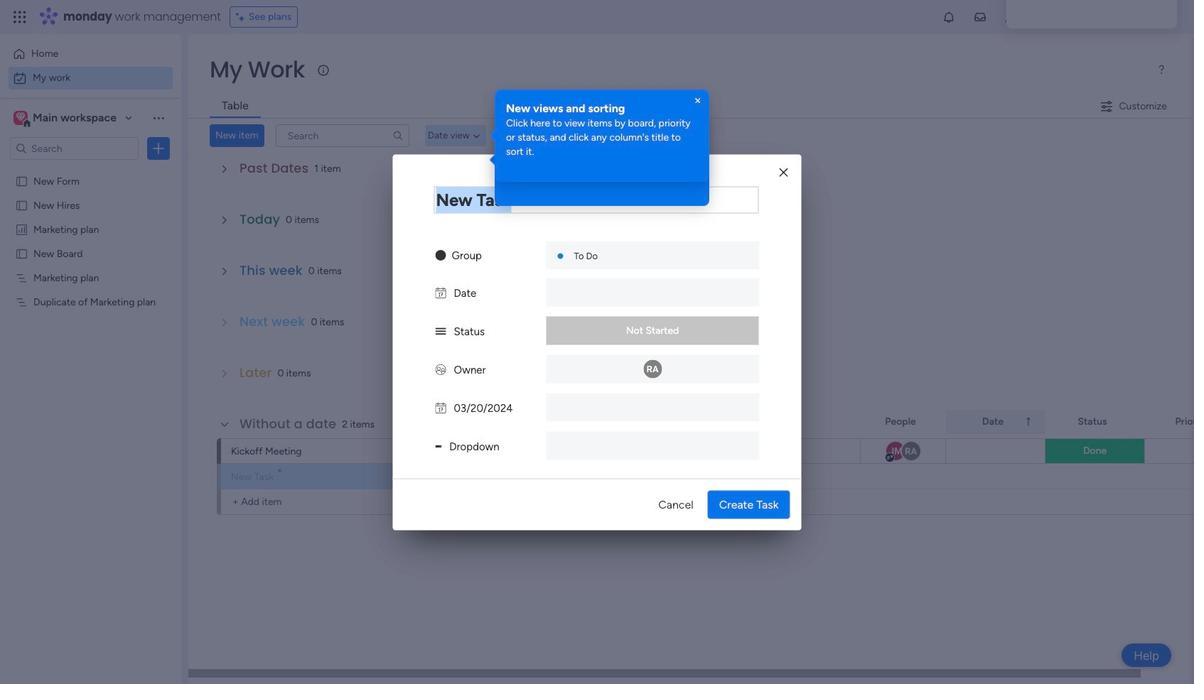 Task type: locate. For each thing, give the bounding box(es) containing it.
public board image down "public dashboard" image
[[15, 247, 28, 260]]

2 workspace image from the left
[[16, 110, 25, 126]]

list box
[[0, 166, 181, 506]]

0 vertical spatial heading
[[506, 101, 698, 117]]

2 vertical spatial option
[[0, 168, 181, 171]]

1 vertical spatial public board image
[[15, 247, 28, 260]]

1 column header from the left
[[712, 410, 861, 434]]

2 dapulse date column image from the top
[[435, 402, 446, 414]]

select product image
[[13, 10, 27, 24]]

1 vertical spatial close image
[[692, 119, 704, 131]]

1 vertical spatial heading
[[506, 125, 698, 141]]

workspace selection element
[[14, 109, 119, 128]]

see plans image
[[236, 9, 249, 25]]

0 vertical spatial dapulse date column image
[[435, 286, 446, 299]]

0 vertical spatial option
[[9, 43, 173, 65]]

public board image up public board image on the top left of the page
[[15, 174, 28, 188]]

0 vertical spatial public board image
[[15, 174, 28, 188]]

2 column header from the left
[[946, 410, 1046, 434]]

dapulse date column image down v2 multiple person column image
[[435, 402, 446, 414]]

option
[[9, 43, 173, 65], [9, 67, 173, 90], [0, 168, 181, 171]]

1 horizontal spatial column header
[[946, 410, 1046, 434]]

None search field
[[276, 124, 409, 147]]

0 vertical spatial close image
[[692, 95, 704, 107]]

tab
[[210, 95, 261, 118]]

sort image
[[1023, 417, 1035, 428]]

notifications image
[[942, 10, 956, 24]]

heading
[[506, 101, 698, 117], [506, 125, 698, 141]]

Search in workspace field
[[30, 140, 119, 157]]

1 vertical spatial dapulse date column image
[[435, 402, 446, 414]]

close image
[[692, 95, 704, 107], [692, 119, 704, 131], [779, 167, 788, 178]]

dialog
[[393, 154, 802, 530]]

public board image
[[15, 174, 28, 188], [15, 247, 28, 260]]

workspace image
[[14, 110, 28, 126], [16, 110, 25, 126]]

None field
[[434, 186, 759, 213]]

1 heading from the top
[[506, 101, 698, 117]]

close image for 1st heading from the bottom
[[692, 119, 704, 131]]

0 horizontal spatial column header
[[712, 410, 861, 434]]

search image
[[392, 130, 404, 141]]

dapulse date column image down 'v2 sun' icon
[[435, 286, 446, 299]]

v2 sun image
[[435, 249, 446, 262]]

column header
[[712, 410, 861, 434], [946, 410, 1046, 434]]

dapulse date column image
[[435, 286, 446, 299], [435, 402, 446, 414]]



Task type: describe. For each thing, give the bounding box(es) containing it.
v2 dropdown column image
[[435, 440, 442, 453]]

close image for first heading from the top
[[692, 95, 704, 107]]

public dashboard image
[[15, 223, 28, 236]]

invite members image
[[1005, 10, 1019, 24]]

ruby anderson image
[[1155, 6, 1177, 28]]

v2 multiple person column image
[[435, 363, 446, 376]]

1 dapulse date column image from the top
[[435, 286, 446, 299]]

1 vertical spatial option
[[9, 67, 173, 90]]

1 workspace image from the left
[[14, 110, 28, 126]]

2 vertical spatial close image
[[779, 167, 788, 178]]

Filter dashboard by text search field
[[276, 124, 409, 147]]

public board image
[[15, 198, 28, 212]]

2 heading from the top
[[506, 125, 698, 141]]

update feed image
[[973, 10, 987, 24]]

v2 status image
[[435, 325, 446, 338]]

2 public board image from the top
[[15, 247, 28, 260]]

1 public board image from the top
[[15, 174, 28, 188]]



Task type: vqa. For each thing, say whether or not it's contained in the screenshot.
list box
yes



